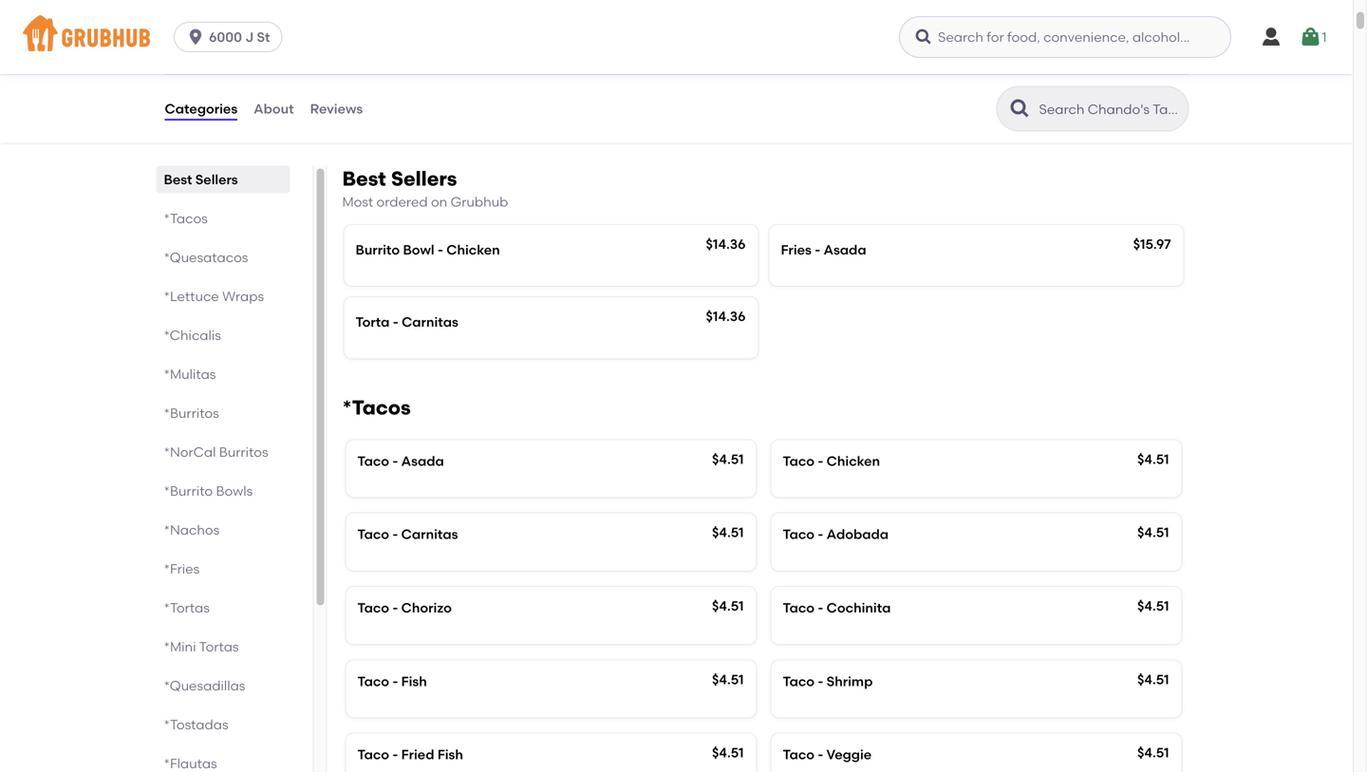 Task type: locate. For each thing, give the bounding box(es) containing it.
taco up taco - carnitas at the left of the page
[[358, 453, 389, 469]]

taco for taco - fish
[[358, 673, 389, 689]]

1 horizontal spatial fish
[[438, 747, 463, 763]]

svg image left 6000
[[186, 28, 205, 47]]

best sellers
[[164, 172, 238, 188]]

0 vertical spatial asada
[[824, 242, 867, 258]]

$4.51 for taco - chorizo
[[712, 598, 744, 614]]

0 vertical spatial carnitas
[[402, 314, 459, 330]]

*norcal burritos
[[164, 444, 268, 460]]

sellers inside best sellers most ordered on grubhub
[[391, 167, 457, 191]]

*mini tortas
[[164, 639, 239, 655]]

0 horizontal spatial chicken
[[447, 242, 500, 258]]

chicken up adobada
[[827, 453, 880, 469]]

taco
[[358, 453, 389, 469], [783, 453, 815, 469], [358, 526, 389, 543], [783, 526, 815, 543], [358, 600, 389, 616], [783, 600, 815, 616], [358, 673, 389, 689], [783, 673, 815, 689], [358, 747, 389, 763], [783, 747, 815, 763]]

sellers for best sellers most ordered on grubhub
[[391, 167, 457, 191]]

- left cochinita
[[818, 600, 824, 616]]

$4.51 for taco - adobada
[[1138, 525, 1170, 541]]

Search for food, convenience, alcohol... search field
[[899, 16, 1232, 58]]

carnitas
[[402, 314, 459, 330], [401, 526, 458, 543]]

1 $14.36 from the top
[[706, 236, 746, 252]]

1 vertical spatial carnitas
[[401, 526, 458, 543]]

0 horizontal spatial sellers
[[195, 172, 238, 188]]

best for best sellers
[[164, 172, 192, 188]]

- for taco - carnitas
[[393, 526, 398, 543]]

- left chorizo
[[393, 600, 398, 616]]

most
[[342, 194, 373, 210]]

reviews
[[310, 101, 363, 117]]

1 vertical spatial $14.36
[[706, 308, 746, 325]]

taco down taco - chorizo
[[358, 673, 389, 689]]

best up most
[[342, 167, 386, 191]]

- right fries
[[815, 242, 821, 258]]

fish
[[401, 673, 427, 689], [438, 747, 463, 763]]

svg image
[[1260, 26, 1283, 48], [186, 28, 205, 47]]

ordered
[[377, 194, 428, 210]]

1 horizontal spatial asada
[[824, 242, 867, 258]]

*tostadas
[[164, 717, 228, 733]]

taco - chicken
[[783, 453, 880, 469]]

0 horizontal spatial *tacos
[[164, 210, 208, 227]]

0 vertical spatial *tacos
[[164, 210, 208, 227]]

- up "taco - adobada"
[[818, 453, 824, 469]]

*norcal
[[164, 444, 216, 460]]

asada
[[824, 242, 867, 258], [401, 453, 444, 469]]

fish right "fried" on the bottom left
[[438, 747, 463, 763]]

chicken down grubhub
[[447, 242, 500, 258]]

asada up taco - carnitas at the left of the page
[[401, 453, 444, 469]]

best down categories button
[[164, 172, 192, 188]]

*tacos down best sellers on the left of the page
[[164, 210, 208, 227]]

*quesadillas
[[164, 678, 245, 694]]

*nachos
[[164, 522, 220, 538]]

$4.51
[[712, 451, 744, 467], [1138, 451, 1170, 467], [712, 525, 744, 541], [1138, 525, 1170, 541], [712, 598, 744, 614], [1138, 598, 1170, 614], [712, 671, 744, 687], [1138, 671, 1170, 687], [712, 745, 744, 761], [1138, 745, 1170, 761]]

1 horizontal spatial sellers
[[391, 167, 457, 191]]

6000
[[209, 29, 242, 45]]

taco up "taco - adobada"
[[783, 453, 815, 469]]

1 vertical spatial asada
[[401, 453, 444, 469]]

*fries
[[164, 561, 200, 577]]

taco left veggie
[[783, 747, 815, 763]]

taco - asada
[[358, 453, 444, 469]]

wraps
[[222, 288, 264, 304]]

- right torta
[[393, 314, 399, 330]]

sellers up on on the top left of the page
[[391, 167, 457, 191]]

$4.51 for taco - fried fish
[[712, 745, 744, 761]]

1 horizontal spatial chicken
[[827, 453, 880, 469]]

*chicalis
[[164, 327, 221, 343]]

$4.51 for taco - shrimp
[[1138, 671, 1170, 687]]

taco left shrimp
[[783, 673, 815, 689]]

burritos
[[219, 444, 268, 460]]

taco for taco - chorizo
[[358, 600, 389, 616]]

*burritos
[[164, 405, 219, 421]]

$14.36 for burrito bowl - chicken
[[706, 236, 746, 252]]

- left "fried" on the bottom left
[[393, 747, 398, 763]]

0 vertical spatial chicken
[[447, 242, 500, 258]]

*lettuce
[[164, 288, 219, 304]]

taco for taco - adobada
[[783, 526, 815, 543]]

fish up "fried" on the bottom left
[[401, 673, 427, 689]]

taco for taco - fried fish
[[358, 747, 389, 763]]

svg image
[[1300, 26, 1323, 48], [915, 28, 934, 47]]

asada right fries
[[824, 242, 867, 258]]

taco left cochinita
[[783, 600, 815, 616]]

- left shrimp
[[818, 673, 824, 689]]

0 horizontal spatial best
[[164, 172, 192, 188]]

asada for fries - asada
[[824, 242, 867, 258]]

1 horizontal spatial best
[[342, 167, 386, 191]]

carnitas up chorizo
[[401, 526, 458, 543]]

sellers down categories button
[[195, 172, 238, 188]]

- for taco - veggie
[[818, 747, 824, 763]]

*tacos up taco - asada
[[342, 396, 411, 420]]

burrito bowl - chicken
[[356, 242, 500, 258]]

2 $14.36 from the top
[[706, 308, 746, 325]]

0 vertical spatial fish
[[401, 673, 427, 689]]

adobada
[[827, 526, 889, 543]]

0 horizontal spatial svg image
[[186, 28, 205, 47]]

on
[[431, 194, 448, 210]]

- up taco - carnitas at the left of the page
[[393, 453, 398, 469]]

*tacos
[[164, 210, 208, 227], [342, 396, 411, 420]]

best inside best sellers most ordered on grubhub
[[342, 167, 386, 191]]

taco left chorizo
[[358, 600, 389, 616]]

taco - shrimp
[[783, 673, 873, 689]]

svg image left 1 'button' at the right of page
[[1260, 26, 1283, 48]]

- left veggie
[[818, 747, 824, 763]]

categories button
[[164, 75, 239, 143]]

taco left adobada
[[783, 526, 815, 543]]

- down taco - asada
[[393, 526, 398, 543]]

best for best sellers most ordered on grubhub
[[342, 167, 386, 191]]

*burrito bowls
[[164, 483, 253, 499]]

best
[[342, 167, 386, 191], [164, 172, 192, 188]]

chorizo
[[401, 600, 452, 616]]

chicken
[[447, 242, 500, 258], [827, 453, 880, 469]]

1 vertical spatial chicken
[[827, 453, 880, 469]]

*mulitas
[[164, 366, 216, 382]]

1 vertical spatial *tacos
[[342, 396, 411, 420]]

taco down taco - asada
[[358, 526, 389, 543]]

*lettuce wraps
[[164, 288, 264, 304]]

best sellers most ordered on grubhub
[[342, 167, 508, 210]]

taco - chorizo
[[358, 600, 452, 616]]

sellers
[[391, 167, 457, 191], [195, 172, 238, 188]]

-
[[438, 242, 443, 258], [815, 242, 821, 258], [393, 314, 399, 330], [393, 453, 398, 469], [818, 453, 824, 469], [393, 526, 398, 543], [818, 526, 824, 543], [393, 600, 398, 616], [818, 600, 824, 616], [393, 673, 398, 689], [818, 673, 824, 689], [393, 747, 398, 763], [818, 747, 824, 763]]

bowl
[[403, 242, 435, 258]]

- down taco - chorizo
[[393, 673, 398, 689]]

about button
[[253, 75, 295, 143]]

bowls
[[216, 483, 253, 499]]

0 horizontal spatial asada
[[401, 453, 444, 469]]

- left adobada
[[818, 526, 824, 543]]

taco left "fried" on the bottom left
[[358, 747, 389, 763]]

0 horizontal spatial fish
[[401, 673, 427, 689]]

- for taco - asada
[[393, 453, 398, 469]]

$14.36
[[706, 236, 746, 252], [706, 308, 746, 325]]

0 vertical spatial $14.36
[[706, 236, 746, 252]]

1 horizontal spatial svg image
[[1300, 26, 1323, 48]]

carnitas right torta
[[402, 314, 459, 330]]



Task type: describe. For each thing, give the bounding box(es) containing it.
*mini
[[164, 639, 196, 655]]

1 horizontal spatial *tacos
[[342, 396, 411, 420]]

0 horizontal spatial svg image
[[915, 28, 934, 47]]

6000 j st button
[[174, 22, 290, 52]]

taco - adobada
[[783, 526, 889, 543]]

1 horizontal spatial svg image
[[1260, 26, 1283, 48]]

shrimp
[[827, 673, 873, 689]]

taco for taco - shrimp
[[783, 673, 815, 689]]

6000 j st
[[209, 29, 270, 45]]

- for taco - shrimp
[[818, 673, 824, 689]]

taco for taco - asada
[[358, 453, 389, 469]]

- for taco - fish
[[393, 673, 398, 689]]

*burrito
[[164, 483, 213, 499]]

1 vertical spatial fish
[[438, 747, 463, 763]]

categories
[[165, 101, 238, 117]]

j
[[245, 29, 254, 45]]

fries
[[781, 242, 812, 258]]

$4.51 for taco - carnitas
[[712, 525, 744, 541]]

burrito
[[356, 242, 400, 258]]

carnitas for torta - carnitas
[[402, 314, 459, 330]]

Search Chando's Tacos search field
[[1038, 100, 1183, 118]]

cochinita
[[827, 600, 891, 616]]

taco - cochinita
[[783, 600, 891, 616]]

torta
[[356, 314, 390, 330]]

- for taco - adobada
[[818, 526, 824, 543]]

veggie
[[827, 747, 872, 763]]

taco - carnitas
[[358, 526, 458, 543]]

grubhub
[[451, 194, 508, 210]]

*quesatacos
[[164, 249, 248, 266]]

fried
[[401, 747, 435, 763]]

carnitas for taco - carnitas
[[401, 526, 458, 543]]

- for taco - chorizo
[[393, 600, 398, 616]]

st
[[257, 29, 270, 45]]

- for taco - chicken
[[818, 453, 824, 469]]

taco for taco - carnitas
[[358, 526, 389, 543]]

$4.51 for taco - cochinita
[[1138, 598, 1170, 614]]

$4.51 for taco - veggie
[[1138, 745, 1170, 761]]

tortas
[[199, 639, 239, 655]]

$4.51 for taco - asada
[[712, 451, 744, 467]]

- for taco - cochinita
[[818, 600, 824, 616]]

- for torta - carnitas
[[393, 314, 399, 330]]

torta - carnitas
[[356, 314, 459, 330]]

- for taco - fried fish
[[393, 747, 398, 763]]

*flautas
[[164, 756, 217, 772]]

1 button
[[1300, 20, 1327, 54]]

- right bowl on the left of the page
[[438, 242, 443, 258]]

svg image inside 1 'button'
[[1300, 26, 1323, 48]]

taco for taco - veggie
[[783, 747, 815, 763]]

$14.36 for torta - carnitas
[[706, 308, 746, 325]]

asada for taco - asada
[[401, 453, 444, 469]]

$4.51 for taco - chicken
[[1138, 451, 1170, 467]]

reviews button
[[309, 75, 364, 143]]

taco for taco - cochinita
[[783, 600, 815, 616]]

search icon image
[[1009, 97, 1032, 120]]

1
[[1323, 29, 1327, 45]]

main navigation navigation
[[0, 0, 1353, 74]]

taco for taco - chicken
[[783, 453, 815, 469]]

taco - fish
[[358, 673, 427, 689]]

*tortas
[[164, 600, 210, 616]]

about
[[254, 101, 294, 117]]

taco - veggie
[[783, 747, 872, 763]]

- for fries - asada
[[815, 242, 821, 258]]

fries - asada
[[781, 242, 867, 258]]

taco - fried fish
[[358, 747, 463, 763]]

svg image inside the 6000 j st button
[[186, 28, 205, 47]]

$15.97
[[1134, 236, 1172, 252]]

$4.51 for taco - fish
[[712, 671, 744, 687]]

sellers for best sellers
[[195, 172, 238, 188]]



Task type: vqa. For each thing, say whether or not it's contained in the screenshot.
taco - veggie
yes



